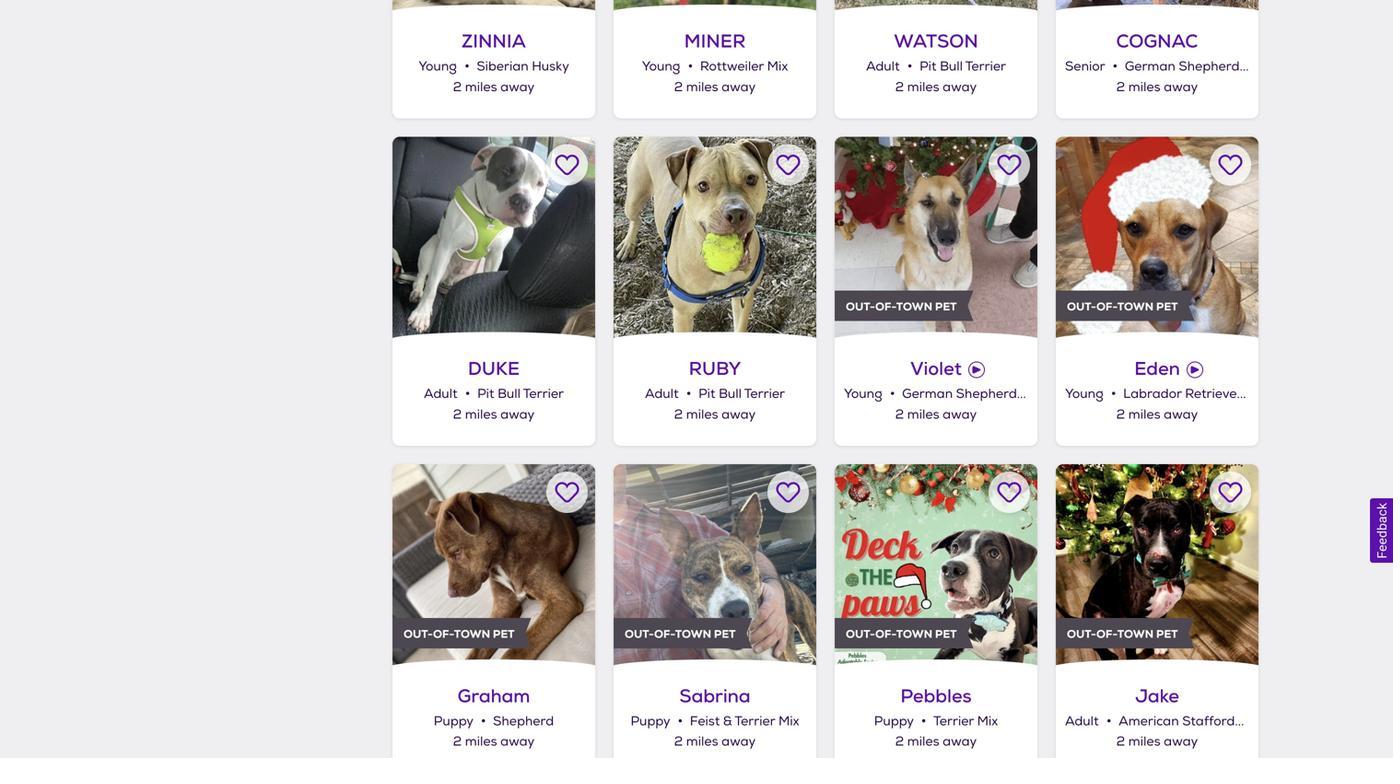 Task type: describe. For each thing, give the bounding box(es) containing it.
staffordshire
[[1183, 714, 1266, 730]]

american staffordshire terrier & black labra
[[1119, 714, 1394, 730]]

pet for jake
[[1157, 627, 1179, 642]]

young for labrador retriever & american staffordshir
[[1066, 386, 1104, 402]]

out-of-town pet for jake
[[1067, 627, 1179, 642]]

of- for graham
[[433, 627, 454, 642]]

2 miles away down violet
[[896, 407, 977, 423]]

away down has video image
[[943, 407, 977, 423]]

pet for pebbles
[[936, 627, 957, 642]]

dog for german shepherd dog
[[1244, 59, 1269, 75]]

bull for watson
[[940, 59, 963, 75]]

terrier for watson
[[966, 59, 1007, 75]]

town for sabrina
[[675, 627, 712, 642]]

away down 'labrador'
[[1164, 407, 1199, 423]]

puppy for sabrina
[[631, 714, 670, 730]]

away for sabrina
[[722, 734, 756, 751]]

out- for graham
[[404, 627, 433, 642]]

2 for jake
[[1117, 734, 1126, 751]]

miles for ruby
[[687, 407, 719, 423]]

violet, adoptable dog, young female german shepherd dog & collie mix, 2 miles away, has video, out-of-town pet. image
[[835, 137, 1038, 340]]

2 for watson
[[896, 79, 905, 95]]

out-of-town pet for graham
[[404, 627, 515, 642]]

adult for duke
[[424, 386, 458, 402]]

puppy for pebbles
[[875, 714, 914, 730]]

2 for sabrina
[[675, 734, 683, 751]]

0 horizontal spatial shepherd
[[493, 714, 554, 730]]

away for miner
[[722, 79, 756, 95]]

away for graham
[[501, 734, 535, 751]]

has video image
[[1187, 362, 1204, 378]]

has video image
[[969, 362, 985, 378]]

town up violet
[[897, 300, 933, 314]]

eden
[[1135, 357, 1181, 381]]

pebbles
[[901, 684, 972, 709]]

town up eden
[[1118, 300, 1154, 314]]

watson, adoptable dog, adult male pit bull terrier, 2 miles away. image
[[835, 0, 1038, 12]]

town for jake
[[1118, 627, 1154, 642]]

2 miles away for jake
[[1117, 734, 1199, 751]]

2 for zinnia
[[453, 79, 462, 95]]

young for german shepherd dog & collie mix
[[844, 386, 883, 402]]

away for pebbles
[[943, 734, 977, 751]]

2 miles away for graham
[[453, 734, 535, 751]]

jake, adoptable dog, adult male american staffordshire terrier & black labrador retriever mix, 2 miles away, out-of-town pet. image
[[1056, 464, 1259, 667]]

watson
[[894, 29, 979, 54]]

terrier for duke
[[523, 386, 564, 402]]

miles for pebbles
[[908, 734, 940, 751]]

2 miles away for miner
[[675, 79, 756, 95]]

2 for miner
[[675, 79, 683, 95]]

2 miles away for ruby
[[675, 407, 756, 423]]

pebbles, adoptable dog, puppy female terrier mix, 2 miles away, out-of-town pet. image
[[835, 464, 1038, 667]]

2 miles away for cognac
[[1117, 79, 1199, 95]]

pit for duke
[[478, 386, 495, 402]]

miles for zinnia
[[465, 79, 497, 95]]

0 horizontal spatial american
[[1119, 714, 1180, 730]]

zinnia
[[462, 29, 526, 54]]

adult for watson
[[866, 59, 900, 75]]

adult for ruby
[[645, 386, 679, 402]]

terrier for jake
[[1268, 714, 1309, 730]]

out- for sabrina
[[625, 627, 654, 642]]

pit for watson
[[920, 59, 937, 75]]

pit for ruby
[[699, 386, 716, 402]]

out-of-town pet up eden
[[1067, 300, 1179, 314]]

german shepherd dog
[[1125, 59, 1269, 75]]

of- for sabrina
[[654, 627, 675, 642]]

husky
[[532, 59, 570, 75]]

labrador retriever & american staffordshir
[[1124, 386, 1394, 402]]

& right retriever at right
[[1246, 386, 1255, 402]]



Task type: vqa. For each thing, say whether or not it's contained in the screenshot.


Task type: locate. For each thing, give the bounding box(es) containing it.
graham
[[458, 684, 530, 709]]

miles down jake
[[1129, 734, 1161, 751]]

2 for cognac
[[1117, 79, 1126, 95]]

puppy for graham
[[434, 714, 473, 730]]

ruby
[[689, 357, 741, 381]]

away down duke
[[501, 407, 535, 423]]

out-of-town pet
[[846, 300, 957, 314], [1067, 300, 1179, 314], [404, 627, 515, 642], [625, 627, 736, 642], [846, 627, 957, 642], [1067, 627, 1179, 642]]

terrier for sabrina
[[735, 714, 776, 730]]

1 horizontal spatial german
[[1125, 59, 1176, 75]]

away down graham
[[501, 734, 535, 751]]

away down terrier mix
[[943, 734, 977, 751]]

shepherd for german shepherd dog & collie mix
[[957, 386, 1017, 402]]

2 miles away down watson
[[896, 79, 977, 95]]

violet
[[911, 357, 962, 381]]

pit bull terrier down ruby
[[699, 386, 785, 402]]

out-of-town pet up sabrina
[[625, 627, 736, 642]]

puppy
[[434, 714, 473, 730], [631, 714, 670, 730], [875, 714, 914, 730]]

adult
[[866, 59, 900, 75], [424, 386, 458, 402], [645, 386, 679, 402], [1066, 714, 1099, 730]]

out-of-town pet up violet
[[846, 300, 957, 314]]

pet up jake
[[1157, 627, 1179, 642]]

retriever
[[1186, 386, 1243, 402]]

miles for watson
[[908, 79, 940, 95]]

miles down rottweiler at the top right of the page
[[687, 79, 719, 95]]

town up sabrina
[[675, 627, 712, 642]]

labra
[[1361, 714, 1394, 730]]

2 miles away down ruby
[[675, 407, 756, 423]]

pet up pebbles
[[936, 627, 957, 642]]

& left the collie
[[1049, 386, 1058, 402]]

2 horizontal spatial pit
[[920, 59, 937, 75]]

duke, adoptable dog, adult male pit bull terrier, 2 miles away. image
[[393, 137, 595, 340]]

2 for ruby
[[675, 407, 683, 423]]

german for german shepherd dog
[[1125, 59, 1176, 75]]

staffordshir
[[1321, 386, 1394, 402]]

town for pebbles
[[897, 627, 933, 642]]

miner, adoptable dog, young male rottweiler mix, 2 miles away. image
[[614, 0, 817, 12]]

2 miles away for pebbles
[[896, 734, 977, 751]]

ruby, adoptable dog, adult female pit bull terrier, 2 miles away. image
[[614, 137, 817, 340]]

german shepherd dog & collie mix
[[903, 386, 1119, 402]]

pit bull terrier for ruby
[[699, 386, 785, 402]]

pet up graham
[[493, 627, 515, 642]]

miles for cognac
[[1129, 79, 1161, 95]]

young for siberian husky
[[419, 59, 457, 75]]

pet for graham
[[493, 627, 515, 642]]

1 vertical spatial german
[[903, 386, 953, 402]]

pet up sabrina
[[714, 627, 736, 642]]

miles
[[465, 79, 497, 95], [687, 79, 719, 95], [908, 79, 940, 95], [1129, 79, 1161, 95], [465, 407, 497, 423], [687, 407, 719, 423], [908, 407, 940, 423], [1129, 407, 1161, 423], [465, 734, 497, 751], [687, 734, 719, 751], [908, 734, 940, 751], [1129, 734, 1161, 751]]

2 miles away down 'labrador'
[[1117, 407, 1199, 423]]

pit bull terrier down watson
[[920, 59, 1007, 75]]

american down jake
[[1119, 714, 1180, 730]]

miner
[[685, 29, 746, 54]]

terrier
[[966, 59, 1007, 75], [523, 386, 564, 402], [745, 386, 785, 402], [735, 714, 776, 730], [934, 714, 974, 730], [1268, 714, 1309, 730]]

siberian husky
[[477, 59, 570, 75]]

puppy left feist
[[631, 714, 670, 730]]

away for ruby
[[722, 407, 756, 423]]

miles for graham
[[465, 734, 497, 751]]

mix
[[768, 59, 788, 75], [1099, 386, 1119, 402], [779, 714, 800, 730], [978, 714, 999, 730]]

2 horizontal spatial puppy
[[875, 714, 914, 730]]

away down 'rottweiler mix'
[[722, 79, 756, 95]]

dog for german shepherd dog & collie mix
[[1021, 386, 1046, 402]]

1 horizontal spatial american
[[1258, 386, 1318, 402]]

miles for duke
[[465, 407, 497, 423]]

0 horizontal spatial pit
[[478, 386, 495, 402]]

pit
[[920, 59, 937, 75], [478, 386, 495, 402], [699, 386, 716, 402]]

2 miles away for duke
[[453, 407, 535, 423]]

bull
[[940, 59, 963, 75], [498, 386, 521, 402], [719, 386, 742, 402]]

2 horizontal spatial bull
[[940, 59, 963, 75]]

0 vertical spatial german
[[1125, 59, 1176, 75]]

pet up eden
[[1157, 300, 1179, 314]]

away for duke
[[501, 407, 535, 423]]

feist & terrier mix
[[690, 714, 800, 730]]

sabrina
[[680, 684, 751, 709]]

cognac, adoptable dog, senior male german shepherd dog, 2 miles away. image
[[1056, 0, 1259, 12]]

rottweiler
[[700, 59, 764, 75]]

shepherd
[[1179, 59, 1240, 75], [957, 386, 1017, 402], [493, 714, 554, 730]]

out-of-town pet up graham
[[404, 627, 515, 642]]

out-of-town pet up pebbles
[[846, 627, 957, 642]]

away down staffordshire
[[1164, 734, 1199, 751]]

bull for ruby
[[719, 386, 742, 402]]

out-of-town pet for pebbles
[[846, 627, 957, 642]]

1 vertical spatial american
[[1119, 714, 1180, 730]]

0 horizontal spatial puppy
[[434, 714, 473, 730]]

0 vertical spatial shepherd
[[1179, 59, 1240, 75]]

miles for sabrina
[[687, 734, 719, 751]]

2 miles away down terrier mix
[[896, 734, 977, 751]]

away down feist & terrier mix
[[722, 734, 756, 751]]

duke
[[468, 357, 520, 381]]

&
[[1049, 386, 1058, 402], [1246, 386, 1255, 402], [724, 714, 733, 730], [1312, 714, 1321, 730]]

1 vertical spatial shepherd
[[957, 386, 1017, 402]]

miles down 'labrador'
[[1129, 407, 1161, 423]]

german down cognac
[[1125, 59, 1176, 75]]

pet
[[936, 300, 957, 314], [1157, 300, 1179, 314], [493, 627, 515, 642], [714, 627, 736, 642], [936, 627, 957, 642], [1157, 627, 1179, 642]]

1 horizontal spatial shepherd
[[957, 386, 1017, 402]]

puppy down pebbles
[[875, 714, 914, 730]]

2 vertical spatial shepherd
[[493, 714, 554, 730]]

shepherd down cognac
[[1179, 59, 1240, 75]]

young for rottweiler mix
[[642, 59, 681, 75]]

pet up violet
[[936, 300, 957, 314]]

miles for miner
[[687, 79, 719, 95]]

2 miles away for watson
[[896, 79, 977, 95]]

bull for duke
[[498, 386, 521, 402]]

adult for jake
[[1066, 714, 1099, 730]]

2 for graham
[[453, 734, 462, 751]]

2 miles away down duke
[[453, 407, 535, 423]]

2 miles away for zinnia
[[453, 79, 535, 95]]

town up pebbles
[[897, 627, 933, 642]]

1 vertical spatial dog
[[1021, 386, 1046, 402]]

out-of-town pet up jake
[[1067, 627, 1179, 642]]

1 horizontal spatial dog
[[1244, 59, 1269, 75]]

away
[[501, 79, 535, 95], [722, 79, 756, 95], [943, 79, 977, 95], [1164, 79, 1199, 95], [501, 407, 535, 423], [722, 407, 756, 423], [943, 407, 977, 423], [1164, 407, 1199, 423], [501, 734, 535, 751], [722, 734, 756, 751], [943, 734, 977, 751], [1164, 734, 1199, 751]]

1 horizontal spatial pit
[[699, 386, 716, 402]]

0 horizontal spatial bull
[[498, 386, 521, 402]]

2 miles away down graham
[[453, 734, 535, 751]]

0 vertical spatial dog
[[1244, 59, 1269, 75]]

american
[[1258, 386, 1318, 402], [1119, 714, 1180, 730]]

0 horizontal spatial pit bull terrier
[[478, 386, 564, 402]]

2 puppy from the left
[[631, 714, 670, 730]]

away for zinnia
[[501, 79, 535, 95]]

away down the siberian husky
[[501, 79, 535, 95]]

2 miles away down rottweiler at the top right of the page
[[675, 79, 756, 95]]

pit down duke
[[478, 386, 495, 402]]

1 horizontal spatial puppy
[[631, 714, 670, 730]]

0 vertical spatial american
[[1258, 386, 1318, 402]]

miles down violet
[[908, 407, 940, 423]]

labrador
[[1124, 386, 1182, 402]]

of-
[[876, 300, 897, 314], [1097, 300, 1118, 314], [433, 627, 454, 642], [654, 627, 675, 642], [876, 627, 897, 642], [1097, 627, 1118, 642]]

bull down duke
[[498, 386, 521, 402]]

miles down watson
[[908, 79, 940, 95]]

german down violet
[[903, 386, 953, 402]]

away for cognac
[[1164, 79, 1199, 95]]

of- for jake
[[1097, 627, 1118, 642]]

2 for pebbles
[[896, 734, 905, 751]]

american left staffordshir
[[1258, 386, 1318, 402]]

senior
[[1066, 59, 1106, 75]]

2 horizontal spatial pit bull terrier
[[920, 59, 1007, 75]]

miles down terrier mix
[[908, 734, 940, 751]]

eden, adoptable dog, young female labrador retriever & american staffordshire terrier mix, 2 miles away, has video, out-of-town pet. image
[[1056, 137, 1259, 340]]

away for jake
[[1164, 734, 1199, 751]]

miles down graham
[[465, 734, 497, 751]]

pit bull terrier for duke
[[478, 386, 564, 402]]

dog
[[1244, 59, 1269, 75], [1021, 386, 1046, 402]]

away for watson
[[943, 79, 977, 95]]

& right feist
[[724, 714, 733, 730]]

miles down feist
[[687, 734, 719, 751]]

town up graham
[[454, 627, 490, 642]]

2 horizontal spatial shepherd
[[1179, 59, 1240, 75]]

town up jake
[[1118, 627, 1154, 642]]

& left black
[[1312, 714, 1321, 730]]

miles down duke
[[465, 407, 497, 423]]

shepherd down graham
[[493, 714, 554, 730]]

miles down ruby
[[687, 407, 719, 423]]

0 horizontal spatial dog
[[1021, 386, 1046, 402]]

pit down watson
[[920, 59, 937, 75]]

siberian
[[477, 59, 529, 75]]

collie
[[1062, 386, 1095, 402]]

german for german shepherd dog & collie mix
[[903, 386, 953, 402]]

cognac
[[1117, 29, 1199, 54]]

pit bull terrier down duke
[[478, 386, 564, 402]]

black
[[1324, 714, 1358, 730]]

3 puppy from the left
[[875, 714, 914, 730]]

2 miles away
[[453, 79, 535, 95], [675, 79, 756, 95], [896, 79, 977, 95], [1117, 79, 1199, 95], [453, 407, 535, 423], [675, 407, 756, 423], [896, 407, 977, 423], [1117, 407, 1199, 423], [453, 734, 535, 751], [675, 734, 756, 751], [896, 734, 977, 751], [1117, 734, 1199, 751]]

bull down ruby
[[719, 386, 742, 402]]

out-of-town pet for sabrina
[[625, 627, 736, 642]]

1 horizontal spatial pit bull terrier
[[699, 386, 785, 402]]

2 miles away down feist
[[675, 734, 756, 751]]

shepherd for german shepherd dog
[[1179, 59, 1240, 75]]

terrier mix
[[934, 714, 999, 730]]

terrier for ruby
[[745, 386, 785, 402]]

2 miles away down german shepherd dog
[[1117, 79, 1199, 95]]

miles for jake
[[1129, 734, 1161, 751]]

away down german shepherd dog
[[1164, 79, 1199, 95]]

pet for sabrina
[[714, 627, 736, 642]]

1 puppy from the left
[[434, 714, 473, 730]]

1 horizontal spatial bull
[[719, 386, 742, 402]]

miles down siberian
[[465, 79, 497, 95]]

2 miles away down jake
[[1117, 734, 1199, 751]]

2 miles away for sabrina
[[675, 734, 756, 751]]

sabrina, adoptable dog, puppy female feist & terrier mix, 2 miles away, out-of-town pet. image
[[614, 464, 817, 667]]

out- for jake
[[1067, 627, 1097, 642]]

2
[[453, 79, 462, 95], [675, 79, 683, 95], [896, 79, 905, 95], [1117, 79, 1126, 95], [453, 407, 462, 423], [675, 407, 683, 423], [896, 407, 905, 423], [1117, 407, 1126, 423], [453, 734, 462, 751], [675, 734, 683, 751], [896, 734, 905, 751], [1117, 734, 1126, 751]]

town
[[897, 300, 933, 314], [1118, 300, 1154, 314], [454, 627, 490, 642], [675, 627, 712, 642], [897, 627, 933, 642], [1118, 627, 1154, 642]]

2 miles away down siberian
[[453, 79, 535, 95]]

out- for pebbles
[[846, 627, 876, 642]]

0 horizontal spatial german
[[903, 386, 953, 402]]

of- for pebbles
[[876, 627, 897, 642]]

away down ruby
[[722, 407, 756, 423]]

2 for duke
[[453, 407, 462, 423]]

rottweiler mix
[[700, 59, 788, 75]]

pit down ruby
[[699, 386, 716, 402]]

bull down watson
[[940, 59, 963, 75]]

graham, adoptable dog, puppy male shepherd, 2 miles away, out-of-town pet. image
[[393, 464, 595, 667]]

german
[[1125, 59, 1176, 75], [903, 386, 953, 402]]

feist
[[690, 714, 720, 730]]

town for graham
[[454, 627, 490, 642]]

young
[[419, 59, 457, 75], [642, 59, 681, 75], [844, 386, 883, 402], [1066, 386, 1104, 402]]

pit bull terrier
[[920, 59, 1007, 75], [478, 386, 564, 402], [699, 386, 785, 402]]

pit bull terrier for watson
[[920, 59, 1007, 75]]

puppy down graham
[[434, 714, 473, 730]]

away down watson
[[943, 79, 977, 95]]

jake
[[1136, 684, 1180, 709]]

shepherd down has video image
[[957, 386, 1017, 402]]

zinnia, adoptable dog, young female siberian husky, 2 miles away. image
[[393, 0, 595, 12]]

miles down cognac
[[1129, 79, 1161, 95]]

out-
[[846, 300, 876, 314], [1067, 300, 1097, 314], [404, 627, 433, 642], [625, 627, 654, 642], [846, 627, 876, 642], [1067, 627, 1097, 642]]



